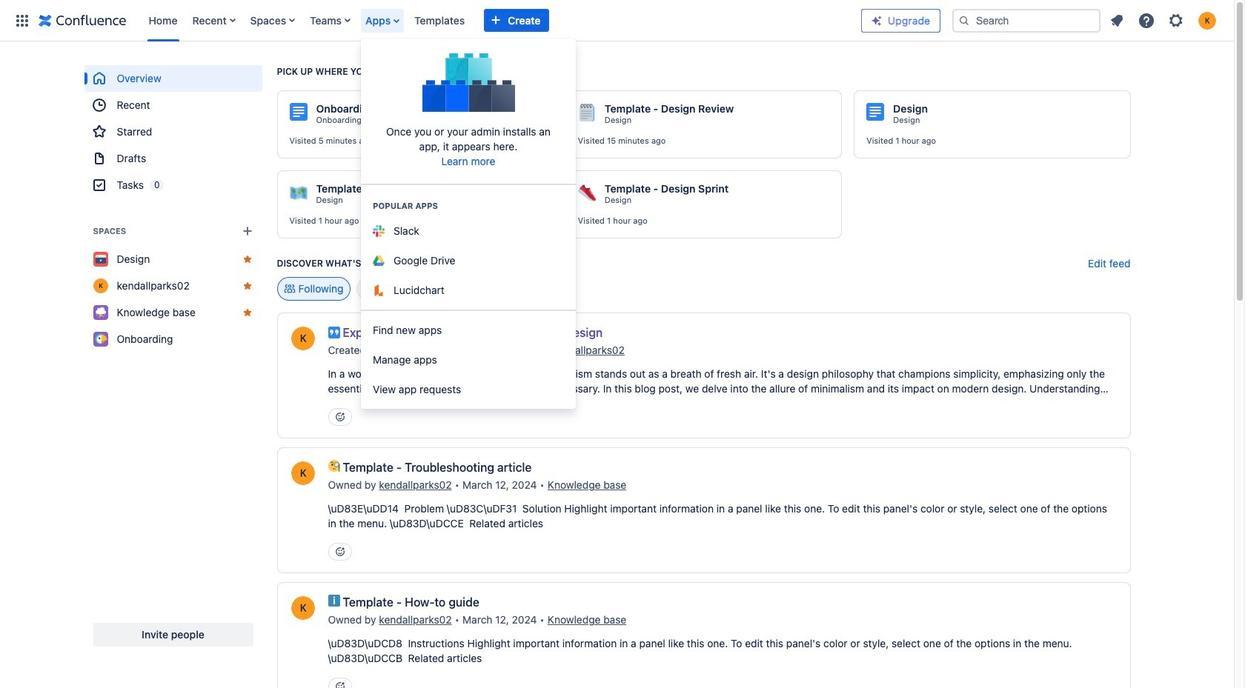 Task type: describe. For each thing, give the bounding box(es) containing it.
2 unstar this space image from the top
[[241, 280, 253, 292]]

list for appswitcher icon
[[141, 0, 861, 41]]

1 unstar this space image from the top
[[241, 254, 253, 265]]

googledriveapp logo image
[[373, 256, 385, 266]]

help icon image
[[1138, 11, 1156, 29]]

1 add reaction image from the top
[[334, 411, 346, 423]]

create a space image
[[238, 222, 256, 240]]

slackforatlassianapp logo image
[[373, 225, 385, 237]]

:map: image
[[289, 184, 307, 202]]

:map: image
[[289, 184, 307, 202]]



Task type: locate. For each thing, give the bounding box(es) containing it.
more information about kendallparks02 image for 2nd add reaction image
[[289, 460, 316, 487]]

:notepad_spiral: image
[[578, 104, 596, 122], [578, 104, 596, 122]]

search image
[[959, 14, 970, 26]]

:information_source: image
[[328, 595, 340, 607], [328, 595, 340, 607]]

more information about kendallparks02 image
[[289, 325, 316, 352], [289, 460, 316, 487], [289, 595, 316, 622]]

heading
[[361, 200, 576, 212]]

2 more information about kendallparks02 image from the top
[[289, 460, 316, 487]]

group
[[84, 65, 262, 199], [361, 184, 576, 310], [361, 310, 576, 409]]

list item
[[361, 0, 406, 41]]

1 vertical spatial more information about kendallparks02 image
[[289, 460, 316, 487]]

more information about kendallparks02 image for add reaction icon
[[289, 595, 316, 622]]

list for premium image
[[1104, 7, 1225, 34]]

1 vertical spatial unstar this space image
[[241, 280, 253, 292]]

unstar this space image
[[241, 254, 253, 265], [241, 280, 253, 292], [241, 307, 253, 319]]

:athletic_shoe: image
[[578, 184, 596, 202], [578, 184, 596, 202]]

appswitcher icon image
[[13, 11, 31, 29]]

Search field
[[953, 9, 1101, 32]]

2 vertical spatial unstar this space image
[[241, 307, 253, 319]]

2 vertical spatial more information about kendallparks02 image
[[289, 595, 316, 622]]

settings icon image
[[1168, 11, 1185, 29]]

add reaction image
[[334, 411, 346, 423], [334, 546, 346, 558]]

1 horizontal spatial list
[[1104, 7, 1225, 34]]

global element
[[9, 0, 861, 41]]

1 more information about kendallparks02 image from the top
[[289, 325, 316, 352]]

0 vertical spatial more information about kendallparks02 image
[[289, 325, 316, 352]]

0 vertical spatial add reaction image
[[334, 411, 346, 423]]

None search field
[[953, 9, 1101, 32]]

banner
[[0, 0, 1234, 42]]

:face_with_monocle: image
[[328, 460, 340, 472]]

3 unstar this space image from the top
[[241, 307, 253, 319]]

premium image
[[871, 14, 883, 26]]

2 add reaction image from the top
[[334, 546, 346, 558]]

:face_with_monocle: image
[[328, 460, 340, 472]]

add reaction image
[[334, 681, 346, 689]]

your profile and preferences image
[[1199, 11, 1217, 29]]

notification icon image
[[1108, 11, 1126, 29]]

0 vertical spatial unstar this space image
[[241, 254, 253, 265]]

3 more information about kendallparks02 image from the top
[[289, 595, 316, 622]]

confluence image
[[39, 11, 126, 29], [39, 11, 126, 29]]

0 horizontal spatial list
[[141, 0, 861, 41]]

more information about kendallparks02 image for second add reaction image from the bottom
[[289, 325, 316, 352]]

list
[[141, 0, 861, 41], [1104, 7, 1225, 34]]

1 vertical spatial add reaction image
[[334, 546, 346, 558]]

lucidchartapp logo image
[[373, 285, 385, 297]]



Task type: vqa. For each thing, say whether or not it's contained in the screenshot.
the bottom Add reaction "IMAGE"
no



